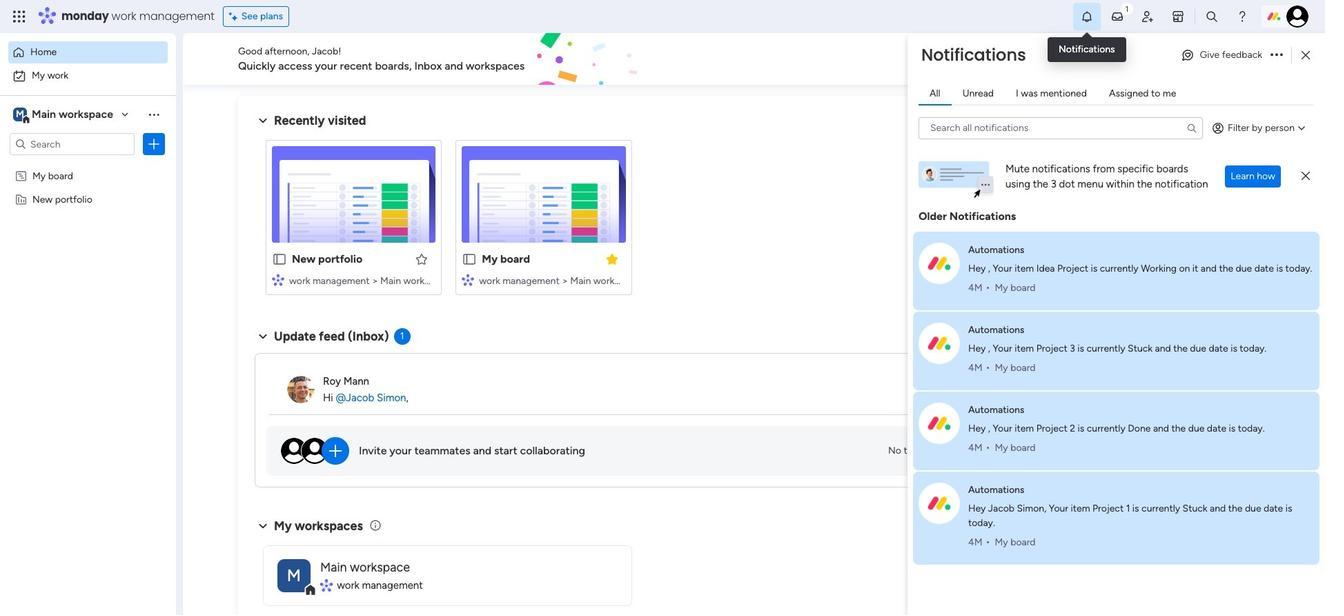 Task type: locate. For each thing, give the bounding box(es) containing it.
monday marketplace image
[[1171, 10, 1185, 23]]

1 vertical spatial option
[[8, 65, 168, 87]]

1 horizontal spatial options image
[[1271, 51, 1283, 60]]

component image
[[272, 274, 284, 286]]

workspace image
[[13, 107, 27, 122], [277, 559, 311, 593]]

2 vertical spatial option
[[0, 163, 176, 166]]

0 horizontal spatial public board image
[[272, 252, 287, 267]]

roy mann image
[[287, 376, 315, 404]]

workspace image inside 'element'
[[13, 107, 27, 122]]

0 vertical spatial option
[[8, 41, 168, 63]]

2 automations image from the top
[[919, 323, 960, 364]]

2 public board image from the left
[[462, 252, 477, 267]]

0 vertical spatial workspace image
[[13, 107, 27, 122]]

options image
[[1271, 51, 1283, 60], [147, 137, 161, 151]]

1 horizontal spatial public board image
[[462, 252, 477, 267]]

public board image
[[272, 252, 287, 267], [462, 252, 477, 267]]

update feed image
[[1110, 10, 1124, 23]]

1 element
[[394, 329, 410, 345]]

0 horizontal spatial options image
[[147, 137, 161, 151]]

0 horizontal spatial workspace image
[[13, 107, 27, 122]]

remove from favorites image
[[605, 252, 619, 266]]

Search in workspace field
[[29, 136, 115, 152]]

close recently visited image
[[255, 112, 271, 129]]

None search field
[[919, 117, 1203, 139]]

templates image image
[[1068, 104, 1251, 199]]

option
[[8, 41, 168, 63], [8, 65, 168, 87], [0, 163, 176, 166]]

search image
[[1186, 123, 1197, 134]]

getting started element
[[1056, 330, 1263, 385]]

0 vertical spatial options image
[[1271, 51, 1283, 60]]

1 public board image from the left
[[272, 252, 287, 267]]

1 vertical spatial options image
[[147, 137, 161, 151]]

public board image right "add to favorites" image on the left
[[462, 252, 477, 267]]

select product image
[[12, 10, 26, 23]]

v2 bolt switch image
[[1175, 51, 1183, 67]]

1 vertical spatial workspace image
[[277, 559, 311, 593]]

automations image
[[919, 243, 960, 284], [919, 323, 960, 364], [919, 403, 960, 444], [919, 483, 960, 524]]

dialog
[[908, 33, 1325, 616]]

close my workspaces image
[[255, 518, 271, 535]]

3 automations image from the top
[[919, 403, 960, 444]]

v2 user feedback image
[[1067, 51, 1078, 67]]

public board image up component image at the top left of page
[[272, 252, 287, 267]]

list box
[[0, 161, 176, 397]]



Task type: describe. For each thing, give the bounding box(es) containing it.
notifications image
[[1080, 10, 1094, 23]]

jacob simon image
[[1286, 6, 1309, 28]]

4 automations image from the top
[[919, 483, 960, 524]]

quick search results list box
[[255, 129, 1023, 312]]

workspace selection element
[[13, 106, 115, 124]]

Search all notifications search field
[[919, 117, 1203, 139]]

public board image for the remove from favorites image at left
[[462, 252, 477, 267]]

help image
[[1235, 10, 1249, 23]]

public board image for "add to favorites" image on the left
[[272, 252, 287, 267]]

add to favorites image
[[415, 252, 429, 266]]

see plans image
[[229, 9, 241, 24]]

search everything image
[[1205, 10, 1219, 23]]

give feedback image
[[1181, 48, 1194, 62]]

help center element
[[1056, 396, 1263, 451]]

1 horizontal spatial workspace image
[[277, 559, 311, 593]]

close update feed (inbox) image
[[255, 329, 271, 345]]

workspace options image
[[147, 107, 161, 121]]

1 image
[[1121, 1, 1133, 16]]

invite members image
[[1141, 10, 1155, 23]]

1 automations image from the top
[[919, 243, 960, 284]]



Task type: vqa. For each thing, say whether or not it's contained in the screenshot.
Status for Status
no



